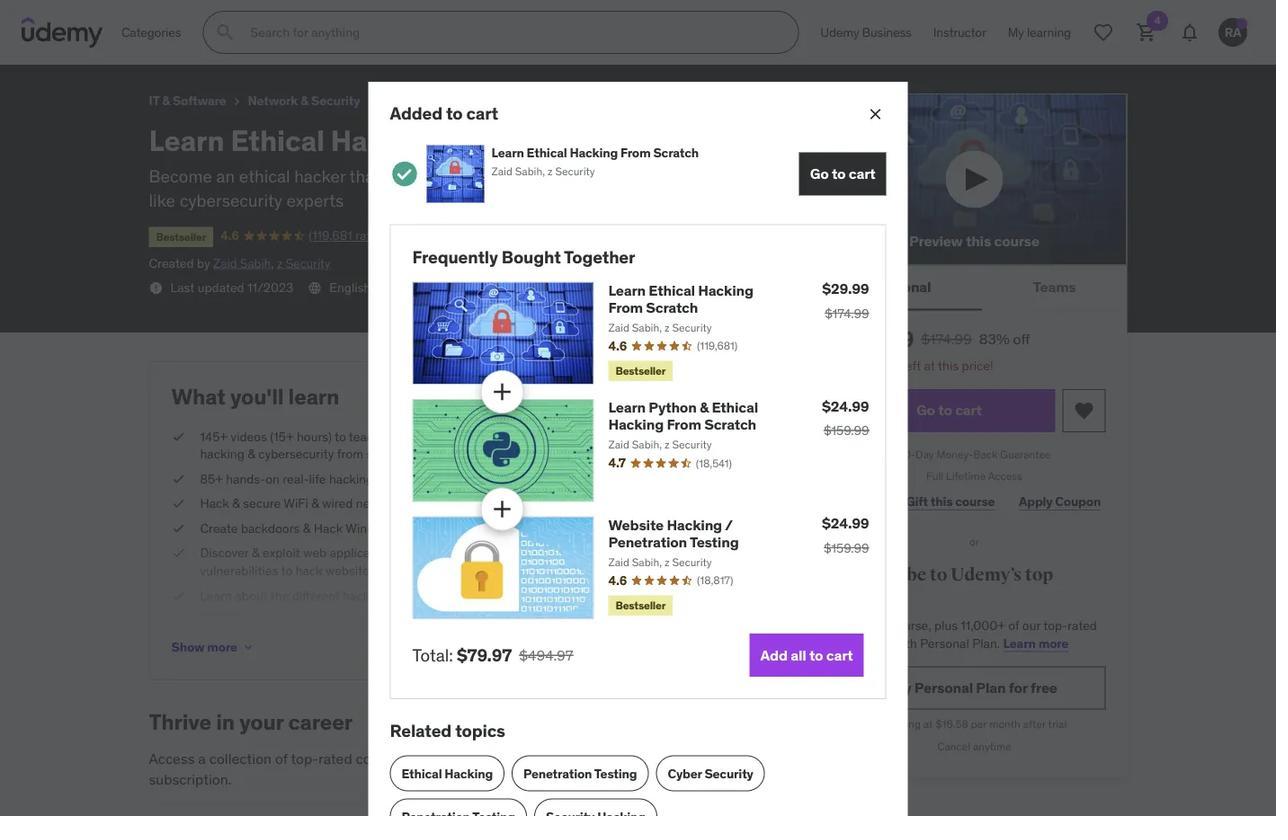 Task type: locate. For each thing, give the bounding box(es) containing it.
to inside discover & exploit web application vulnerabilities to hack websites.
[[281, 563, 293, 579]]

software
[[173, 93, 226, 109]]

cart inside add all to cart button
[[827, 646, 853, 665]]

from down teach at the left of the page
[[337, 446, 364, 462]]

testing inside website hacking / penetration testing zaid sabih, z security
[[690, 533, 739, 552]]

network down "0"
[[538, 545, 587, 562]]

subscribe
[[844, 565, 927, 587]]

zaid inside learn python & ethical hacking from scratch zaid sabih, z security
[[609, 438, 630, 452]]

learn inside learn about the different hacking fields & hackers.
[[200, 588, 232, 604]]

penetration testing
[[524, 766, 637, 782]]

hack right 'can'
[[416, 166, 453, 187]]

secure left systems
[[658, 166, 710, 187]]

hacking
[[107, 8, 163, 26], [425, 93, 473, 109], [331, 122, 443, 158], [570, 144, 618, 161], [698, 281, 754, 300], [609, 416, 664, 434], [667, 516, 722, 534], [590, 545, 636, 562], [445, 766, 493, 782]]

0 vertical spatial ethical hacking
[[382, 93, 473, 109]]

at right left
[[925, 358, 936, 374]]

go to cart inside added to cart dialog
[[810, 165, 876, 183]]

1 vertical spatial ethical hacking link
[[390, 756, 505, 792]]

1 vertical spatial at
[[924, 718, 933, 732]]

off
[[1014, 330, 1031, 348]]

and right x
[[591, 606, 613, 622]]

, left the 24
[[546, 280, 549, 296]]

2
[[862, 358, 869, 374]]

xsmall image
[[230, 94, 244, 109], [364, 94, 378, 109], [149, 281, 163, 295], [171, 428, 186, 446], [475, 471, 489, 488], [171, 495, 186, 513], [171, 520, 186, 538], [171, 587, 186, 605], [241, 640, 255, 655]]

xsmall image for install
[[475, 587, 489, 605]]

0 horizontal spatial like
[[149, 190, 175, 211]]

1 horizontal spatial and
[[626, 166, 654, 187]]

hacking up the hackers
[[570, 144, 618, 161]]

ethical hacking link down related topics
[[390, 756, 505, 792]]

plan inside access a collection of top-rated courses curated for in-demand roles with a personal plan subscription.
[[694, 750, 722, 769]]

courses inside access a collection of top-rated courses curated for in-demand roles with a personal plan subscription.
[[356, 750, 406, 769]]

1 horizontal spatial like
[[457, 166, 483, 187]]

teach
[[349, 429, 381, 445]]

0 vertical spatial for
[[1009, 679, 1028, 698]]

0 vertical spatial secure
[[658, 166, 710, 187]]

application
[[330, 545, 392, 562]]

0 vertical spatial like
[[457, 166, 483, 187]]

ratings) up software
[[172, 31, 215, 48]]

ethical right you in the left bottom of the page
[[407, 429, 444, 445]]

0 vertical spatial 583,436
[[222, 31, 270, 48]]

0 horizontal spatial go
[[810, 165, 829, 183]]

1 horizontal spatial $174.99
[[922, 330, 972, 348]]

1 vertical spatial 583,436 students
[[405, 228, 505, 244]]

what
[[171, 383, 226, 410]]

more inside button
[[207, 639, 237, 655]]

this inside gift this course link
[[931, 494, 953, 510]]

xsmall image for discover
[[171, 545, 186, 563]]

hack cloud servers.
[[503, 496, 614, 512]]

1 vertical spatial from
[[534, 521, 561, 537]]

english, bulgarian [auto] , 24 more
[[407, 280, 598, 296]]

hack down 85+ at the bottom of page
[[200, 496, 229, 512]]

days
[[872, 358, 900, 374]]

total: $79.97 $494.97
[[413, 645, 574, 667]]

this inside get this course, plus 11,000+ of our top-rated courses, with personal plan.
[[867, 618, 888, 634]]

coupon
[[1056, 494, 1101, 510]]

0 vertical spatial of
[[1009, 618, 1020, 634]]

/ down high-
[[639, 545, 645, 562]]

$174.99 up 2
[[825, 305, 870, 322]]

a inside install a hacking lab & needed software (on windows, os x and linux).
[[540, 588, 547, 604]]

close modal image
[[867, 105, 885, 123]]

$24.99 $159.99 for learn python & ethical hacking from scratch
[[823, 397, 870, 439]]

& up metasploit,
[[700, 399, 709, 417]]

0 vertical spatial from
[[337, 446, 364, 462]]

$159.99
[[824, 423, 870, 439], [824, 540, 870, 556]]

security up the (18,541)
[[672, 438, 712, 452]]

1 vertical spatial hack
[[296, 563, 323, 579]]

0 horizontal spatial testing
[[595, 766, 637, 782]]

and
[[626, 166, 654, 187], [591, 606, 613, 622]]

1 vertical spatial go
[[917, 402, 936, 420]]

hacking up wired
[[329, 471, 374, 487]]

thrive
[[149, 709, 211, 736]]

0 vertical spatial cybersecurity
[[180, 190, 282, 211]]

your
[[240, 709, 284, 736]]

such
[[633, 429, 659, 445]]

1 vertical spatial ,
[[546, 280, 549, 296]]

0 vertical spatial ,
[[271, 255, 274, 271]]

you
[[384, 429, 404, 445]]

to
[[446, 102, 463, 124], [832, 165, 846, 183], [939, 402, 953, 420], [335, 429, 346, 445], [592, 521, 604, 537], [281, 563, 293, 579], [930, 565, 948, 587], [810, 646, 824, 665]]

sabih
[[240, 255, 271, 271]]

hacking down topics
[[445, 766, 493, 782]]

583,436 students up network & security
[[222, 31, 322, 48]]

scratch.
[[367, 446, 411, 462]]

sabih, inside website hacking / penetration testing zaid sabih, z security
[[632, 555, 662, 569]]

1 vertical spatial 583,436
[[405, 228, 453, 244]]

ethical right an
[[239, 166, 290, 187]]

hacking down websites.
[[343, 588, 387, 604]]

0 horizontal spatial top-
[[291, 750, 319, 769]]

0 horizontal spatial access
[[149, 750, 195, 769]]

1 $159.99 from the top
[[824, 423, 870, 439]]

wishlist image
[[1074, 400, 1095, 422]]

& down the videos
[[248, 446, 255, 462]]

z right such
[[665, 438, 670, 452]]

of inside access a collection of top-rated courses curated for in-demand roles with a personal plan subscription.
[[275, 750, 288, 769]]

with down course,
[[894, 636, 918, 652]]

of
[[1009, 618, 1020, 634], [275, 750, 288, 769]]

xsmall image for use
[[475, 428, 489, 446]]

$29.99 for $29.99 $174.99 83% off
[[844, 326, 914, 353]]

hacking down start from 0 up to a high-intermediate level.
[[590, 545, 636, 562]]

hacking up os
[[550, 588, 594, 604]]

& down hands- at bottom
[[232, 496, 240, 512]]

2 $24.99 from the top
[[823, 515, 870, 533]]

85+ hands-on real-life hacking examples.
[[200, 471, 433, 487]]

penetration
[[609, 533, 687, 552], [648, 545, 714, 562], [524, 766, 592, 782]]

1 horizontal spatial (119,681
[[309, 228, 353, 244]]

1 horizontal spatial go
[[917, 402, 936, 420]]

0 vertical spatial rated
[[1068, 618, 1098, 634]]

this inside preview this course button
[[966, 232, 992, 251]]

testing inside 'link'
[[595, 766, 637, 782]]

hack down web on the left bottom of the page
[[296, 563, 323, 579]]

for inside access a collection of top-rated courses curated for in-demand roles with a personal plan subscription.
[[463, 750, 480, 769]]

learn ethical hacking from scratch image
[[427, 145, 485, 203]]

more down hackers.
[[207, 639, 237, 655]]

0 vertical spatial access
[[989, 470, 1023, 484]]

life
[[309, 471, 326, 487]]

0 vertical spatial $159.99
[[824, 423, 870, 439]]

$174.99 inside the $29.99 $174.99 83% off
[[922, 330, 972, 348]]

$29.99 up days at the right
[[844, 326, 914, 353]]

install a hacking lab & needed software (on windows, os x and linux).
[[503, 588, 743, 622]]

up
[[575, 521, 589, 537]]

top- right 'our' at the bottom of the page
[[1044, 618, 1068, 634]]

at left the $16.58
[[924, 718, 933, 732]]

go to cart button down close modal icon
[[800, 153, 887, 196]]

network inside learn network hacking / penetration testing.
[[538, 545, 587, 562]]

$174.99 inside $29.99 $174.99
[[825, 305, 870, 322]]

1 $24.99 from the top
[[823, 397, 870, 416]]

related
[[390, 721, 452, 742]]

rated inside access a collection of top-rated courses curated for in-demand roles with a personal plan subscription.
[[319, 750, 352, 769]]

0 vertical spatial with
[[894, 636, 918, 652]]

583,436 students up frequently
[[405, 228, 505, 244]]

0 horizontal spatial plan
[[694, 750, 722, 769]]

1 horizontal spatial with
[[894, 636, 918, 652]]

1 horizontal spatial from
[[534, 521, 561, 537]]

hack down wired
[[314, 521, 343, 537]]

cybersecurity down (15+ on the left bottom of page
[[258, 446, 334, 462]]

(119,681 ratings) down experts
[[309, 228, 398, 244]]

1 horizontal spatial testing
[[690, 533, 739, 552]]

$174.99 up 2 days left at this price!
[[922, 330, 972, 348]]

$29.99
[[823, 280, 870, 298], [844, 326, 914, 353]]

testing right the roles
[[595, 766, 637, 782]]

0 vertical spatial go to cart
[[810, 165, 876, 183]]

2 $159.99 from the top
[[824, 540, 870, 556]]

2 horizontal spatial hack
[[503, 496, 533, 512]]

xsmall image for learn about the different hacking fields & hackers.
[[171, 587, 186, 605]]

to inside the 145+ videos (15+ hours) to teach you ethical hacking & cybersecurity from scratch.
[[335, 429, 346, 445]]

0 vertical spatial at
[[925, 358, 936, 374]]

hacking inside learn about the different hacking fields & hackers.
[[343, 588, 387, 604]]

0 horizontal spatial and
[[591, 606, 613, 622]]

$29.99 up 2
[[823, 280, 870, 298]]

zaid up 4.7
[[609, 438, 630, 452]]

like down become
[[149, 190, 175, 211]]

$159.99 down 2
[[824, 423, 870, 439]]

1 vertical spatial with
[[592, 750, 619, 769]]

added to cart dialog
[[368, 82, 908, 817]]

cyber
[[668, 766, 702, 782]]

$29.99 inside added to cart dialog
[[823, 280, 870, 298]]

top- inside access a collection of top-rated courses curated for in-demand roles with a personal plan subscription.
[[291, 750, 319, 769]]

per
[[972, 718, 987, 732]]

0 horizontal spatial more
[[207, 639, 237, 655]]

more down 'our' at the bottom of the page
[[1039, 636, 1069, 652]]

learn inside learn python & ethical hacking from scratch zaid sabih, z security
[[609, 399, 646, 417]]

$24.99 for learn python & ethical hacking from scratch
[[823, 397, 870, 416]]

1 vertical spatial network
[[538, 545, 587, 562]]

4.6 down 'learn ethical hacking from scratch' link on the top of the page
[[609, 338, 627, 354]]

1 vertical spatial $159.99
[[824, 540, 870, 556]]

1 vertical spatial plan
[[694, 750, 722, 769]]

hack for hack cloud servers.
[[503, 496, 533, 512]]

hacking up etc. at the bottom of the page
[[609, 416, 664, 434]]

ethical hacking inside added to cart dialog
[[402, 766, 493, 782]]

$174.99 for $29.99 $174.99 83% off
[[922, 330, 972, 348]]

2 days left at this price!
[[862, 358, 994, 374]]

and right the hackers
[[626, 166, 654, 187]]

xsmall image for 145+ videos (15+ hours) to teach you ethical hacking & cybersecurity from scratch.
[[171, 428, 186, 446]]

penetration inside 'link'
[[524, 766, 592, 782]]

ethical inside the 145+ videos (15+ hours) to teach you ethical hacking & cybersecurity from scratch.
[[407, 429, 444, 445]]

penetration inside website hacking / penetration testing zaid sabih, z security
[[609, 533, 687, 552]]

from left "0"
[[534, 521, 561, 537]]

with inside get this course, plus 11,000+ of our top-rated courses, with personal plan.
[[894, 636, 918, 652]]

get
[[844, 618, 864, 634]]

1 vertical spatial top-
[[291, 750, 319, 769]]

$24.99 $159.99 up subscribe at the right bottom
[[823, 515, 870, 556]]

top- down career
[[291, 750, 319, 769]]

learn about the different hacking fields & hackers.
[[200, 588, 432, 622]]

learn inside learn ethical hacking from scratch become an ethical hacker that can hack like black hat hackers and secure systems like cybersecurity experts
[[149, 122, 225, 158]]

0 vertical spatial courses
[[844, 588, 908, 610]]

month
[[990, 718, 1021, 732]]

0 vertical spatial (119,681 ratings)
[[126, 31, 215, 48]]

4.6 down learn ethical hacking from scratch
[[86, 31, 105, 48]]

with right the roles
[[592, 750, 619, 769]]

zaid down start from 0 up to a high-intermediate level.
[[609, 555, 630, 569]]

learn more link
[[1004, 636, 1069, 652]]

& right fields
[[424, 588, 432, 604]]

1 vertical spatial rated
[[319, 750, 352, 769]]

gift this course
[[906, 494, 995, 510]]

ethical hacking up learn ethical hacking from scratch become an ethical hacker that can hack like black hat hackers and secure systems like cybersecurity experts
[[382, 93, 473, 109]]

prior
[[523, 471, 549, 487]]

1 vertical spatial secure
[[243, 496, 281, 512]]

anytime
[[974, 741, 1012, 754]]

hacking up (119,681)
[[698, 281, 754, 300]]

hacking inside install a hacking lab & needed software (on windows, os x and linux).
[[550, 588, 594, 604]]

systems
[[714, 166, 777, 187]]

hacking inside learn python & ethical hacking from scratch zaid sabih, z security
[[609, 416, 664, 434]]

& inside install a hacking lab & needed software (on windows, os x and linux).
[[617, 588, 625, 604]]

583,436 up frequently
[[405, 228, 453, 244]]

students up network & security
[[273, 31, 322, 48]]

with inside access a collection of top-rated courses curated for in-demand roles with a personal plan subscription.
[[592, 750, 619, 769]]

0 horizontal spatial network
[[248, 93, 298, 109]]

last
[[171, 280, 195, 296]]

0 horizontal spatial /
[[639, 545, 645, 562]]

(119,681 down learn ethical hacking from scratch
[[126, 31, 169, 48]]

cybersecurity down an
[[180, 190, 282, 211]]

hacking inside website hacking / penetration testing zaid sabih, z security
[[667, 516, 722, 534]]

from inside the 145+ videos (15+ hours) to teach you ethical hacking & cybersecurity from scratch.
[[337, 446, 364, 462]]

1 horizontal spatial access
[[989, 470, 1023, 484]]

xsmall image for hack & secure wifi & wired networks.
[[171, 495, 186, 513]]

hacking up 'can'
[[331, 122, 443, 158]]

topics
[[455, 721, 505, 742]]

/
[[725, 516, 733, 534], [639, 545, 645, 562]]

0 vertical spatial plan
[[977, 679, 1006, 698]]

more right the 24
[[569, 280, 598, 296]]

learn network hacking / penetration testing.
[[503, 545, 714, 579]]

hacking inside learn network hacking / penetration testing.
[[590, 545, 636, 562]]

ratings) up closed captions image at left
[[356, 228, 398, 244]]

bought
[[502, 246, 561, 268]]

personal inside button
[[873, 278, 932, 296]]

0 horizontal spatial hack
[[296, 563, 323, 579]]

this
[[966, 232, 992, 251], [939, 358, 959, 374], [931, 494, 953, 510], [867, 618, 888, 634]]

119681 reviews element
[[697, 339, 738, 354]]

ethical hacking link up learn ethical hacking from scratch become an ethical hacker that can hack like black hat hackers and secure systems like cybersecurity experts
[[382, 90, 473, 112]]

course up "teams"
[[995, 232, 1040, 251]]

students up frequently
[[456, 228, 505, 244]]

learn python & ethical hacking from scratch zaid sabih, z security
[[609, 399, 759, 452]]

instructor link
[[923, 11, 998, 54]]

2 $24.99 $159.99 from the top
[[823, 515, 870, 556]]

zaid inside website hacking / penetration testing zaid sabih, z security
[[609, 555, 630, 569]]

from inside learn python & ethical hacking from scratch zaid sabih, z security
[[667, 416, 702, 434]]

0 vertical spatial (119,681
[[126, 31, 169, 48]]

0 vertical spatial testing
[[690, 533, 739, 552]]

0 horizontal spatial ratings)
[[172, 31, 215, 48]]

lab
[[597, 588, 614, 604]]

courses down subscribe at the right bottom
[[844, 588, 908, 610]]

(119,681 up z security link
[[309, 228, 353, 244]]

1 horizontal spatial 583,436
[[405, 228, 453, 244]]

this for preview
[[966, 232, 992, 251]]

ratings)
[[172, 31, 215, 48], [356, 228, 398, 244]]

0 vertical spatial $29.99
[[823, 280, 870, 298]]

hacking up 'ng,'
[[555, 429, 599, 445]]

1 horizontal spatial top-
[[1044, 618, 1068, 634]]

& up vulnerabilities
[[252, 545, 260, 562]]

0 horizontal spatial hack
[[200, 496, 229, 512]]

a
[[607, 521, 613, 537], [540, 588, 547, 604], [198, 750, 206, 769], [623, 750, 630, 769]]

by
[[197, 255, 210, 271]]

0 horizontal spatial (119,681
[[126, 31, 169, 48]]

this for get
[[867, 618, 888, 634]]

ethical inside learn ethical hacking from scratch become an ethical hacker that can hack like black hat hackers and secure systems like cybersecurity experts
[[239, 166, 290, 187]]

from inside learn ethical hacking from scratch become an ethical hacker that can hack like black hat hackers and secure systems like cybersecurity experts
[[449, 122, 519, 158]]

1 $24.99 $159.99 from the top
[[823, 397, 870, 439]]

hacking right website
[[667, 516, 722, 534]]

& right wifi
[[311, 496, 319, 512]]

penetration inside learn network hacking / penetration testing.
[[648, 545, 714, 562]]

$24.99 up subscribe at the right bottom
[[823, 515, 870, 533]]

1 vertical spatial $174.99
[[922, 330, 972, 348]]

go to cart up money- on the right
[[917, 402, 982, 420]]

0 vertical spatial go to cart button
[[800, 153, 887, 196]]

0 horizontal spatial of
[[275, 750, 288, 769]]

ethical for (15+
[[407, 429, 444, 445]]

1 horizontal spatial rated
[[1068, 618, 1098, 634]]

course for gift this course
[[956, 494, 995, 510]]

11/2023
[[248, 280, 294, 296]]

0 vertical spatial /
[[725, 516, 733, 534]]

1 vertical spatial $29.99
[[844, 326, 914, 353]]

0 vertical spatial ethical
[[239, 166, 290, 187]]

(15+
[[270, 429, 294, 445]]

back
[[974, 447, 998, 461]]

$494.97
[[519, 646, 574, 665]]

hackers
[[562, 166, 622, 187]]

tab list
[[822, 266, 1128, 311]]

hack inside learn ethical hacking from scratch become an ethical hacker that can hack like black hat hackers and secure systems like cybersecurity experts
[[416, 166, 453, 187]]

z inside learn python & ethical hacking from scratch zaid sabih, z security
[[665, 438, 670, 452]]

4.7
[[609, 455, 626, 472]]

from
[[167, 8, 202, 26], [449, 122, 519, 158], [621, 144, 651, 161], [609, 298, 643, 317], [667, 416, 702, 434]]

go right systems
[[810, 165, 829, 183]]

1 horizontal spatial hack
[[416, 166, 453, 187]]

create backdoors & hack windows.
[[200, 521, 400, 537]]

1 horizontal spatial ethical
[[407, 429, 444, 445]]

/ right intermediate
[[725, 516, 733, 534]]

security right black
[[556, 165, 595, 179]]

frequently bought together
[[413, 246, 636, 268]]

1 vertical spatial like
[[149, 190, 175, 211]]

udemy business link
[[810, 11, 923, 54]]

xsmall image
[[475, 428, 489, 446], [171, 471, 186, 488], [475, 495, 489, 513], [475, 520, 489, 538], [171, 545, 186, 563], [475, 545, 489, 563], [475, 587, 489, 605]]

python
[[649, 399, 697, 417]]

(on
[[726, 588, 743, 604]]

1 vertical spatial access
[[149, 750, 195, 769]]

for
[[1009, 679, 1028, 698], [463, 750, 480, 769]]

1 horizontal spatial network
[[538, 545, 587, 562]]

1 vertical spatial ethical hacking
[[402, 766, 493, 782]]

course inside button
[[995, 232, 1040, 251]]

this up courses, at the right bottom of page
[[867, 618, 888, 634]]

1 vertical spatial testing
[[595, 766, 637, 782]]

/ inside website hacking / penetration testing zaid sabih, z security
[[725, 516, 733, 534]]

145+ videos (15+ hours) to teach you ethical hacking & cybersecurity from scratch.
[[200, 429, 444, 462]]

security up hacker
[[311, 93, 360, 109]]

1 horizontal spatial go to cart
[[917, 402, 982, 420]]

videos
[[231, 429, 267, 445]]

in-
[[484, 750, 501, 769]]

ethical hacking down related topics
[[402, 766, 493, 782]]

1 vertical spatial /
[[639, 545, 645, 562]]

try personal plan for free
[[892, 679, 1058, 698]]

go to cart
[[810, 165, 876, 183], [917, 402, 982, 420]]

show
[[171, 639, 204, 655]]

& right lab
[[617, 588, 625, 604]]

become
[[149, 166, 212, 187]]

windows,
[[503, 606, 558, 622]]

0 horizontal spatial students
[[273, 31, 322, 48]]

0 horizontal spatial secure
[[243, 496, 281, 512]]

zaid right by
[[213, 255, 237, 271]]

hacking down 145+
[[200, 446, 245, 462]]

go up day
[[917, 402, 936, 420]]

access inside 30-day money-back guarantee full lifetime access
[[989, 470, 1023, 484]]

udemy image
[[22, 17, 103, 48]]

1 horizontal spatial for
[[1009, 679, 1028, 698]]

more for show more
[[207, 639, 237, 655]]

this right preview
[[966, 232, 992, 251]]

1 vertical spatial of
[[275, 750, 288, 769]]

1 horizontal spatial /
[[725, 516, 733, 534]]

updated
[[198, 280, 244, 296]]

0 horizontal spatial (119,681 ratings)
[[126, 31, 215, 48]]

top-
[[1044, 618, 1068, 634], [291, 750, 319, 769]]

& down hack & secure wifi & wired networks.
[[303, 521, 311, 537]]

access a collection of top-rated courses curated for in-demand roles with a personal plan subscription.
[[149, 750, 722, 789]]

personal
[[873, 278, 932, 296], [921, 636, 970, 652], [915, 679, 974, 698], [634, 750, 690, 769]]

1 vertical spatial students
[[456, 228, 505, 244]]

0 horizontal spatial from
[[337, 446, 364, 462]]

after
[[1024, 718, 1046, 732]]

0 vertical spatial 583,436 students
[[222, 31, 322, 48]]

cyber security link
[[656, 756, 765, 792]]

1 horizontal spatial 583,436 students
[[405, 228, 505, 244]]

this right the "gift" at the right of page
[[931, 494, 953, 510]]

secure
[[658, 166, 710, 187], [243, 496, 281, 512]]

0 vertical spatial course
[[995, 232, 1040, 251]]

zaid down 'learn ethical hacking from scratch' link on the top of the page
[[609, 321, 630, 335]]

personal inside access a collection of top-rated courses curated for in-demand roles with a personal plan subscription.
[[634, 750, 690, 769]]

go to cart button up money- on the right
[[844, 389, 1056, 433]]

cart down get
[[827, 646, 853, 665]]

$159.99 up subscribe at the right bottom
[[824, 540, 870, 556]]

career
[[288, 709, 353, 736]]

security right cyber
[[705, 766, 754, 782]]

network inside network & security link
[[248, 93, 298, 109]]



Task type: describe. For each thing, give the bounding box(es) containing it.
courses,
[[844, 636, 891, 652]]

udemy
[[821, 24, 860, 40]]

$24.99 for website hacking / penetration testing
[[823, 515, 870, 533]]

0 vertical spatial ethical hacking link
[[382, 90, 473, 112]]

start from 0 up to a high-intermediate level.
[[503, 521, 750, 537]]

hacking up learn ethical hacking from scratch become an ethical hacker that can hack like black hat hackers and secure systems like cybersecurity experts
[[425, 93, 473, 109]]

0 horizontal spatial 583,436
[[222, 31, 270, 48]]

[auto]
[[512, 280, 546, 296]]

a left high-
[[607, 521, 613, 537]]

testing.
[[503, 563, 547, 579]]

closed captions image
[[385, 281, 400, 295]]

& inside the it & software link
[[162, 93, 170, 109]]

secure inside learn ethical hacking from scratch become an ethical hacker that can hack like black hat hackers and secure systems like cybersecurity experts
[[658, 166, 710, 187]]

cart right added
[[467, 102, 498, 124]]

networks.
[[356, 496, 411, 512]]

zaid left hat
[[492, 165, 513, 179]]

get this course, plus 11,000+ of our top-rated courses, with personal plan.
[[844, 618, 1098, 652]]

website hacking / penetration testing link
[[609, 516, 739, 552]]

11,000+
[[961, 618, 1006, 634]]

hack inside discover & exploit web application vulnerabilities to hack websites.
[[296, 563, 323, 579]]

starting at $16.58 per month after trial cancel anytime
[[882, 718, 1067, 754]]

web
[[303, 545, 327, 562]]

wired
[[322, 496, 353, 512]]

0 vertical spatial learn ethical hacking from scratch zaid sabih, z security
[[492, 144, 699, 179]]

0 vertical spatial students
[[273, 31, 322, 48]]

xsmall image inside show more button
[[241, 640, 255, 655]]

$159.99 for website hacking / penetration testing
[[824, 540, 870, 556]]

hacking inside learn ethical hacking from scratch become an ethical hacker that can hack like black hat hackers and secure systems like cybersecurity experts
[[331, 122, 443, 158]]

& inside discover & exploit web application vulnerabilities to hack websites.
[[252, 545, 260, 562]]

$24.99 $159.99 for website hacking / penetration testing
[[823, 515, 870, 556]]

1 horizontal spatial students
[[456, 228, 505, 244]]

apply coupon
[[1020, 494, 1101, 510]]

ethical inside learn python & ethical hacking from scratch zaid sabih, z security
[[712, 399, 759, 417]]

access inside access a collection of top-rated courses curated for in-demand roles with a personal plan subscription.
[[149, 750, 195, 769]]

course language image
[[308, 281, 322, 295]]

145+
[[200, 429, 228, 445]]

backdoors
[[241, 521, 300, 537]]

subscription.
[[149, 771, 232, 789]]

xsmall image for no prior knowledge required
[[475, 471, 489, 488]]

1 horizontal spatial ,
[[546, 280, 549, 296]]

xsmall image for last updated 11/2023
[[149, 281, 163, 295]]

it & software link
[[149, 90, 226, 112]]

course for preview this course
[[995, 232, 1040, 251]]

install
[[503, 588, 537, 604]]

about
[[235, 588, 268, 604]]

that
[[350, 166, 380, 187]]

$159.99 for learn python & ethical hacking from scratch
[[824, 423, 870, 439]]

level.
[[721, 521, 750, 537]]

a right the roles
[[623, 750, 630, 769]]

free
[[1031, 679, 1058, 698]]

teams
[[1034, 278, 1077, 296]]

start
[[503, 521, 531, 537]]

4.6 left the needed
[[609, 573, 627, 589]]

added to cart
[[390, 102, 498, 124]]

apply
[[1020, 494, 1053, 510]]

xsmall image for start
[[475, 520, 489, 538]]

18541 reviews element
[[696, 456, 732, 471]]

cart down close modal icon
[[849, 165, 876, 183]]

learn python & ethical hacking from scratch link
[[609, 399, 759, 434]]

thrive in your career
[[149, 709, 353, 736]]

it
[[149, 93, 160, 109]]

security inside website hacking / penetration testing zaid sabih, z security
[[672, 555, 712, 569]]

$29.99 for $29.99 $174.99
[[823, 280, 870, 298]]

go inside added to cart dialog
[[810, 165, 829, 183]]

personal button
[[822, 266, 983, 309]]

18817 reviews element
[[697, 574, 734, 589]]

learn
[[288, 383, 340, 410]]

1 horizontal spatial ratings)
[[356, 228, 398, 244]]

scratch inside learn python & ethical hacking from scratch zaid sabih, z security
[[705, 416, 757, 434]]

1 vertical spatial go to cart
[[917, 402, 982, 420]]

$174.99 for $29.99 $174.99
[[825, 305, 870, 322]]

our
[[1023, 618, 1041, 634]]

hack for hack & secure wifi & wired networks.
[[200, 496, 229, 512]]

learn ethical hacking from scratch link
[[609, 281, 754, 317]]

lifetime
[[947, 470, 986, 484]]

gift
[[906, 494, 928, 510]]

starting
[[882, 718, 921, 732]]

add all to cart button
[[750, 634, 864, 677]]

& inside learn python & ethical hacking from scratch zaid sabih, z security
[[700, 399, 709, 417]]

to inside button
[[810, 646, 824, 665]]

discover
[[200, 545, 249, 562]]

cybersecurity inside the 145+ videos (15+ hours) to teach you ethical hacking & cybersecurity from scratch.
[[258, 446, 334, 462]]

linux).
[[616, 606, 652, 622]]

this down the $29.99 $174.99 83% off
[[939, 358, 959, 374]]

instructor
[[934, 24, 987, 40]]

no
[[503, 471, 520, 487]]

more for learn more
[[1039, 636, 1069, 652]]

courses inside 'subscribe to udemy's top courses'
[[844, 588, 908, 610]]

24
[[552, 280, 566, 296]]

xsmall image for learn
[[475, 545, 489, 563]]

4.6 up the created by zaid sabih , z security
[[221, 228, 239, 244]]

aircrack-
[[503, 446, 555, 462]]

at inside starting at $16.58 per month after trial cancel anytime
[[924, 718, 933, 732]]

personal inside get this course, plus 11,000+ of our top-rated courses, with personal plan.
[[921, 636, 970, 652]]

learn inside learn network hacking / penetration testing.
[[503, 545, 535, 562]]

money-
[[937, 447, 974, 461]]

30+
[[528, 429, 552, 445]]

learn ethical hacking from scratch
[[14, 8, 258, 26]]

udemy business
[[821, 24, 912, 40]]

course,
[[891, 618, 932, 634]]

of inside get this course, plus 11,000+ of our top-rated courses, with personal plan.
[[1009, 618, 1020, 634]]

an
[[216, 166, 235, 187]]

thrive in your career element
[[149, 709, 779, 817]]

submit search image
[[214, 22, 236, 43]]

& inside network & security link
[[301, 93, 309, 109]]

1 horizontal spatial more
[[569, 280, 598, 296]]

cart down price!
[[956, 402, 982, 420]]

ethical inside learn ethical hacking from scratch become an ethical hacker that can hack like black hat hackers and secure systems like cybersecurity experts
[[231, 122, 325, 158]]

as
[[662, 429, 675, 445]]

xsmall image for 85+
[[171, 471, 186, 488]]

windows.
[[346, 521, 400, 537]]

can
[[385, 166, 412, 187]]

1 horizontal spatial plan
[[977, 679, 1006, 698]]

sabih, inside learn python & ethical hacking from scratch zaid sabih, z security
[[632, 438, 662, 452]]

hacking right udemy image
[[107, 8, 163, 26]]

83%
[[980, 330, 1010, 348]]

cancel
[[938, 741, 971, 754]]

30-
[[898, 447, 916, 461]]

z inside website hacking / penetration testing zaid sabih, z security
[[665, 555, 670, 569]]

1 horizontal spatial hack
[[314, 521, 343, 537]]

full
[[927, 470, 944, 484]]

hacking inside use 30+ hacking tools such as metasploit, aircrack-ng, sqlmap, etc.
[[555, 429, 599, 445]]

1 vertical spatial go to cart button
[[844, 389, 1056, 433]]

xsmall image for hack
[[475, 495, 489, 513]]

use 30+ hacking tools such as metasploit, aircrack-ng, sqlmap, etc.
[[503, 429, 741, 462]]

left
[[903, 358, 922, 374]]

this for gift
[[931, 494, 953, 510]]

hacking inside the 145+ videos (15+ hours) to teach you ethical hacking & cybersecurity from scratch.
[[200, 446, 245, 462]]

security down 'learn ethical hacking from scratch' link on the top of the page
[[672, 321, 712, 335]]

to inside 'subscribe to udemy's top courses'
[[930, 565, 948, 587]]

websites.
[[326, 563, 379, 579]]

different
[[292, 588, 340, 604]]

go to cart button inside added to cart dialog
[[800, 153, 887, 196]]

1 vertical spatial learn ethical hacking from scratch zaid sabih, z security
[[609, 281, 754, 335]]

price!
[[962, 358, 994, 374]]

plus
[[935, 618, 958, 634]]

a up subscription.
[[198, 750, 206, 769]]

learn ethical hacking from scratch become an ethical hacker that can hack like black hat hackers and secure systems like cybersecurity experts
[[149, 122, 777, 211]]

try
[[892, 679, 912, 698]]

security up course language icon
[[286, 255, 331, 271]]

1 horizontal spatial (119,681 ratings)
[[309, 228, 398, 244]]

ethical for hacking
[[239, 166, 290, 187]]

and inside learn ethical hacking from scratch become an ethical hacker that can hack like black hat hackers and secure systems like cybersecurity experts
[[626, 166, 654, 187]]

preview
[[910, 232, 963, 251]]

or
[[970, 535, 980, 549]]

& inside learn about the different hacking fields & hackers.
[[424, 588, 432, 604]]

z right sabih
[[277, 255, 283, 271]]

30-day money-back guarantee full lifetime access
[[898, 447, 1052, 484]]

network & security link
[[248, 90, 360, 112]]

xsmall image for create backdoors & hack windows.
[[171, 520, 186, 538]]

use
[[503, 429, 525, 445]]

website
[[609, 516, 664, 534]]

roles
[[557, 750, 589, 769]]

& inside the 145+ videos (15+ hours) to teach you ethical hacking & cybersecurity from scratch.
[[248, 446, 255, 462]]

z left the hackers
[[548, 165, 553, 179]]

and inside install a hacking lab & needed software (on windows, os x and linux).
[[591, 606, 613, 622]]

hands-
[[226, 471, 266, 487]]

english, bulgarian
[[407, 280, 509, 296]]

$29.99 $174.99
[[823, 280, 870, 322]]

0
[[564, 521, 572, 537]]

penetration testing link
[[512, 756, 649, 792]]

z down 'learn ethical hacking from scratch' link on the top of the page
[[665, 321, 670, 335]]

website hacking / penetration testing zaid sabih, z security
[[609, 516, 739, 569]]

hat
[[533, 166, 557, 187]]

zaid sabih link
[[213, 255, 271, 271]]

wifi
[[284, 496, 308, 512]]

all
[[791, 646, 807, 665]]

gift this course link
[[902, 484, 1000, 520]]

/ inside learn network hacking / penetration testing.
[[639, 545, 645, 562]]

tab list containing personal
[[822, 266, 1128, 311]]

cybersecurity inside learn ethical hacking from scratch become an ethical hacker that can hack like black hat hackers and secure systems like cybersecurity experts
[[180, 190, 282, 211]]

scratch inside learn ethical hacking from scratch become an ethical hacker that can hack like black hat hackers and secure systems like cybersecurity experts
[[525, 122, 631, 158]]

rated inside get this course, plus 11,000+ of our top-rated courses, with personal plan.
[[1068, 618, 1098, 634]]

security inside learn python & ethical hacking from scratch zaid sabih, z security
[[672, 438, 712, 452]]

1 vertical spatial (119,681
[[309, 228, 353, 244]]

top- inside get this course, plus 11,000+ of our top-rated courses, with personal plan.
[[1044, 618, 1068, 634]]



Task type: vqa. For each thing, say whether or not it's contained in the screenshot.
topmost Ethical Hacking link
yes



